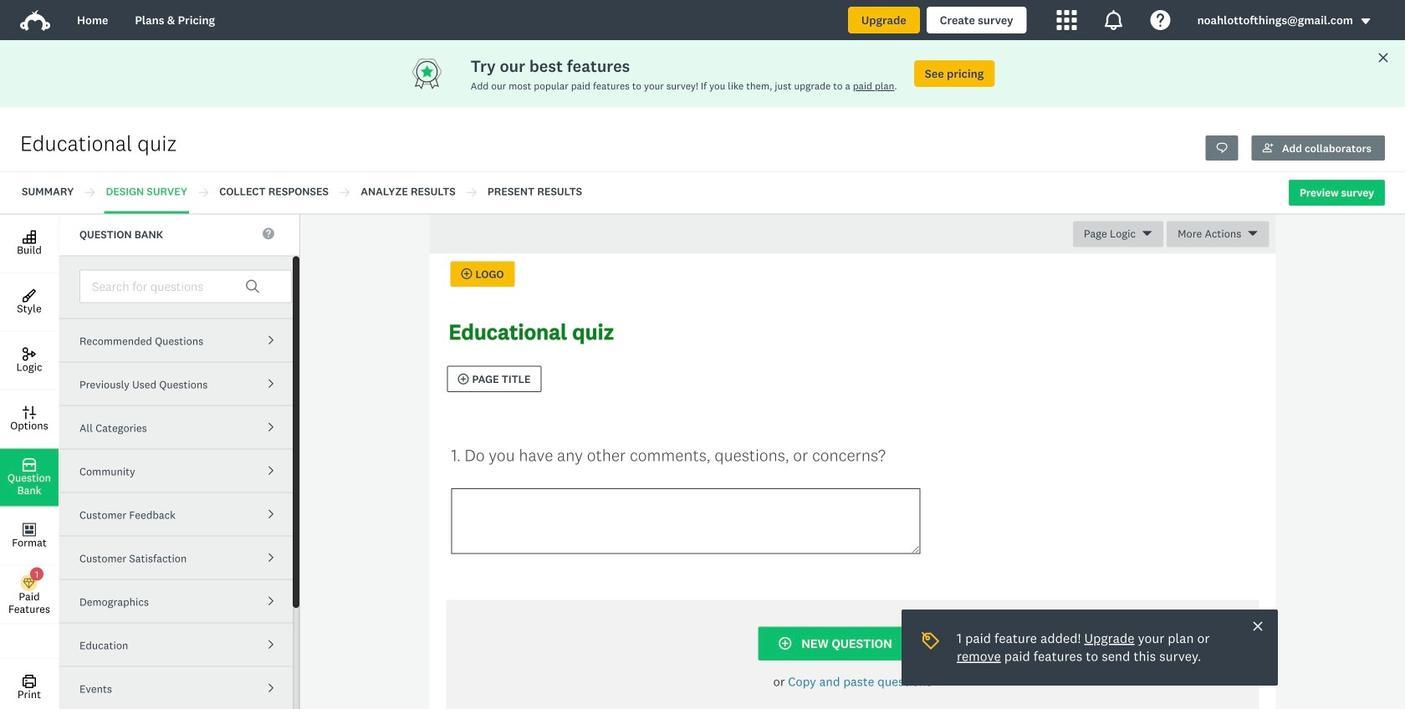 Task type: vqa. For each thing, say whether or not it's contained in the screenshot.
Grid image
no



Task type: describe. For each thing, give the bounding box(es) containing it.
surveymonkey logo image
[[20, 10, 50, 31]]

dropdown arrow image
[[1360, 15, 1372, 27]]

1 products icon image from the left
[[1057, 10, 1077, 30]]

rewards image
[[411, 57, 471, 90]]



Task type: locate. For each thing, give the bounding box(es) containing it.
help icon image
[[1151, 10, 1171, 30]]

1 horizontal spatial products icon image
[[1104, 10, 1124, 30]]

0 horizontal spatial products icon image
[[1057, 10, 1077, 30]]

Search for questions text field
[[79, 270, 292, 303]]

2 products icon image from the left
[[1104, 10, 1124, 30]]

products icon image
[[1057, 10, 1077, 30], [1104, 10, 1124, 30]]

None text field
[[451, 488, 921, 554]]



